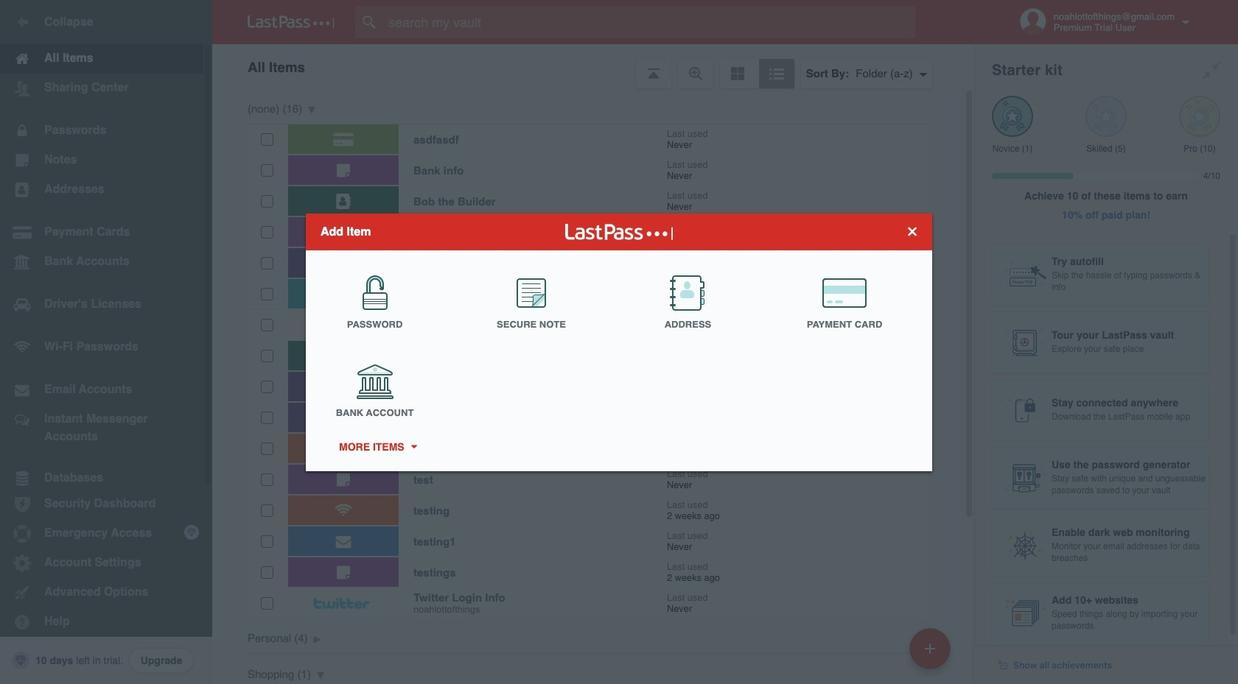 Task type: locate. For each thing, give the bounding box(es) containing it.
lastpass image
[[248, 15, 335, 29]]

search my vault text field
[[355, 6, 944, 38]]

new item navigation
[[905, 624, 960, 685]]

Search search field
[[355, 6, 944, 38]]

dialog
[[306, 213, 933, 471]]



Task type: describe. For each thing, give the bounding box(es) containing it.
new item image
[[925, 644, 936, 654]]

main navigation navigation
[[0, 0, 212, 685]]

vault options navigation
[[212, 44, 975, 88]]



Task type: vqa. For each thing, say whether or not it's contained in the screenshot.
Caret Right Icon
no



